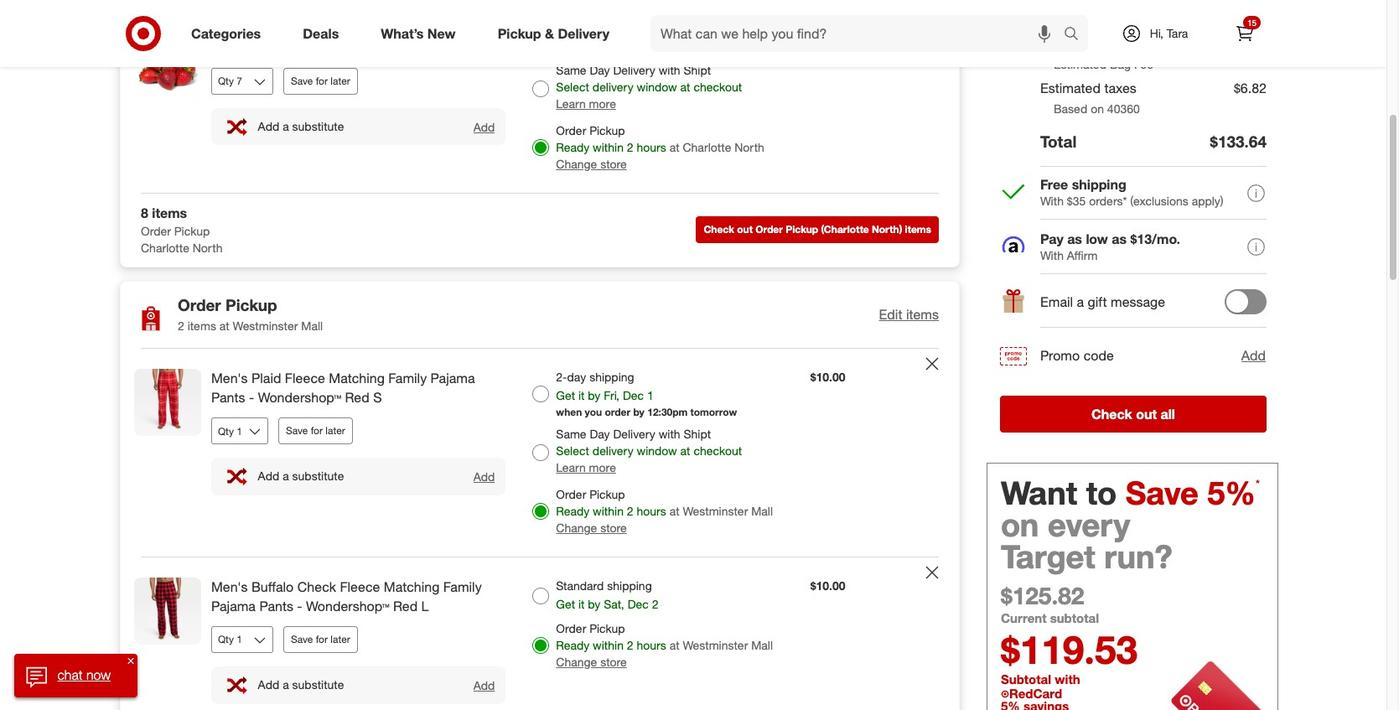 Task type: vqa. For each thing, say whether or not it's contained in the screenshot.
CLOTHING to the bottom
no



Task type: describe. For each thing, give the bounding box(es) containing it.
north inside 8 items order pickup charlotte north
[[193, 240, 223, 255]]

based
[[1054, 102, 1088, 116]]

shipping for shipping not available
[[556, 39, 603, 54]]

change for strawberries - 1lb
[[556, 157, 597, 171]]

tara
[[1167, 26, 1189, 40]]

ready for strawberries - 1lb
[[556, 140, 590, 154]]

chat
[[57, 667, 83, 684]]

available
[[626, 39, 672, 54]]

affirm image
[[1000, 234, 1027, 261]]

within for strawberries - 1lb
[[593, 140, 624, 154]]

it inside 2-day shipping get it by fri, dec 1 when you order by 12:30pm tomorrow
[[579, 389, 585, 403]]

at inside order pickup 2 items at westminster mall
[[220, 319, 230, 333]]

westminster inside order pickup 2 items at westminster mall
[[233, 319, 298, 333]]

target
[[1001, 538, 1096, 576]]

15
[[1248, 18, 1257, 28]]

strawberries - 1lb image
[[134, 39, 201, 106]]

3 store from the top
[[600, 655, 627, 669]]

bag
[[1110, 57, 1131, 72]]

each
[[811, 56, 833, 69]]

men's for men's buffalo check fleece matching family pajama pants - wondershop™ red l
[[211, 579, 248, 596]]

sat,
[[604, 597, 625, 612]]

hours for men's plaid fleece matching family pajama pants - wondershop™ red s
[[637, 504, 666, 519]]

learn for men's plaid fleece matching family pajama pants - wondershop™ red s
[[556, 461, 586, 475]]

tomorrow
[[691, 406, 737, 419]]

based on 40360
[[1054, 102, 1140, 116]]

get inside standard shipping get it by sat, dec 2
[[556, 597, 575, 612]]

current
[[1001, 611, 1047, 627]]

order inside order pickup 2 items at westminster mall
[[178, 295, 221, 314]]

check out all
[[1092, 406, 1176, 423]]

estimated for estimated bag fee
[[1054, 57, 1107, 72]]

1 vertical spatial by
[[633, 406, 645, 419]]

0 vertical spatial delivery
[[558, 25, 610, 42]]

change store button for men's plaid fleece matching family pajama pants - wondershop™ red s
[[556, 520, 627, 537]]

plaid
[[251, 370, 281, 387]]

promo code
[[1041, 348, 1114, 364]]

matching inside men's buffalo check fleece matching family pajama pants - wondershop™ red l
[[384, 579, 440, 596]]

(charlotte
[[821, 223, 869, 236]]

apply)
[[1192, 194, 1224, 208]]

pajama inside men's plaid fleece matching family pajama pants - wondershop™ red s
[[431, 370, 475, 387]]

8
[[141, 205, 148, 221]]

estimated taxes
[[1041, 80, 1137, 97]]

chat now button
[[14, 654, 138, 698]]

with inside pay as low as $13/mo. with affirm
[[1041, 249, 1064, 263]]

wondershop™ inside men's plaid fleece matching family pajama pants - wondershop™ red s
[[258, 389, 341, 406]]

delivery for men's plaid fleece matching family pajama pants - wondershop™ red s
[[613, 427, 656, 441]]

subtotal
[[1001, 672, 1052, 688]]

subtotal
[[1050, 611, 1099, 627]]

$13/mo.
[[1131, 231, 1181, 248]]

store pickup radio for order pickup ready within 2 hours at westminster mall change store
[[533, 637, 550, 654]]

standard
[[556, 579, 604, 593]]

learn more button for men's plaid fleece matching family pajama pants - wondershop™ red s
[[556, 460, 616, 477]]

all
[[1161, 406, 1176, 423]]

save for later for fleece
[[286, 424, 345, 437]]

strawberries - 1lb link
[[211, 39, 506, 58]]

save right to
[[1126, 474, 1199, 513]]

3 ready from the top
[[556, 638, 590, 652]]

$6.82
[[1234, 80, 1267, 97]]

deals link
[[289, 15, 360, 52]]

1 as from the left
[[1068, 231, 1082, 248]]

save for strawberries - 1lb
[[291, 74, 313, 87]]

code
[[1084, 348, 1114, 364]]

check out all button
[[1000, 396, 1267, 433]]

buffalo
[[251, 579, 294, 596]]

deals
[[303, 25, 339, 42]]

fleece inside men's plaid fleece matching family pajama pants - wondershop™ red s
[[285, 370, 325, 387]]

$1.00
[[1234, 36, 1267, 53]]

more for men's plaid fleece matching family pajama pants - wondershop™ red s
[[589, 461, 616, 475]]

1
[[647, 389, 654, 403]]

edit items button
[[879, 305, 939, 325]]

8 items order pickup charlotte north
[[141, 205, 223, 255]]

it inside standard shipping get it by sat, dec 2
[[579, 597, 585, 612]]

men's plaid fleece matching family pajama pants - wondershop™ red s link
[[211, 369, 506, 408]]

to
[[1086, 474, 1117, 513]]

delivery for strawberries - 1lb
[[593, 80, 634, 94]]

add button for men's buffalo check fleece matching family pajama pants - wondershop™ red l
[[473, 677, 496, 693]]

add button for men's plaid fleece matching family pajama pants - wondershop™ red s
[[473, 469, 496, 485]]

more for strawberries - 1lb
[[589, 96, 616, 111]]

add a substitute for fleece
[[258, 469, 344, 483]]

when
[[556, 406, 582, 419]]

$1.00 button
[[1234, 32, 1267, 57]]

*
[[1256, 477, 1260, 490]]

day for strawberries - 1lb
[[590, 63, 610, 77]]

get inside 2-day shipping get it by fri, dec 1 when you order by 12:30pm tomorrow
[[556, 389, 575, 403]]

$32.83
[[811, 39, 846, 54]]

cart item ready to fulfill group containing men's plaid fleece matching family pajama pants - wondershop™ red s
[[121, 349, 959, 557]]

pay as low as $13/mo. with affirm
[[1041, 231, 1181, 263]]

later for fleece
[[326, 424, 345, 437]]

out for order
[[737, 223, 753, 236]]

want
[[1001, 474, 1078, 513]]

order pickup 2 items at westminster mall
[[178, 295, 323, 333]]

✕
[[128, 656, 134, 666]]

1 horizontal spatial on
[[1091, 102, 1104, 116]]

for for 1lb
[[316, 74, 328, 87]]

save for later for 1lb
[[291, 74, 350, 87]]

pickup inside 8 items order pickup charlotte north
[[174, 224, 210, 238]]

message
[[1111, 293, 1166, 310]]

learn for strawberries - 1lb
[[556, 96, 586, 111]]

north)
[[872, 223, 902, 236]]

same for strawberries - 1lb
[[556, 63, 587, 77]]

pickup & delivery link
[[484, 15, 631, 52]]

pickup inside button
[[786, 223, 819, 236]]

save for later button for check
[[283, 626, 358, 653]]

a for strawberries - 1lb
[[283, 119, 289, 133]]

strawberries
[[211, 39, 287, 56]]

40360
[[1108, 102, 1140, 116]]

affirm image
[[1003, 237, 1025, 253]]

free
[[1041, 176, 1069, 193]]

Store pickup radio
[[533, 503, 550, 520]]

taxes
[[1105, 80, 1137, 97]]

red inside men's buffalo check fleece matching family pajama pants - wondershop™ red l
[[393, 598, 418, 615]]

hi,
[[1150, 26, 1164, 40]]

categories
[[191, 25, 261, 42]]

charlotte inside 8 items order pickup charlotte north
[[141, 240, 189, 255]]

2 vertical spatial westminster
[[683, 638, 748, 652]]

2 order pickup ready within 2 hours at westminster mall change store from the top
[[556, 621, 773, 669]]

fri,
[[604, 389, 620, 403]]

edit items
[[879, 306, 939, 323]]

same day delivery with shipt select delivery window at checkout learn more for men's plaid fleece matching family pajama pants - wondershop™ red s
[[556, 427, 742, 475]]

email a gift message
[[1041, 293, 1166, 310]]

l
[[421, 598, 429, 615]]

learn more button for strawberries - 1lb
[[556, 96, 616, 112]]

on every target run?
[[1001, 506, 1173, 576]]

what's
[[381, 25, 424, 42]]

with for strawberries - 1lb
[[659, 63, 681, 77]]

save for later button for fleece
[[278, 418, 353, 445]]

substitute for check
[[292, 678, 344, 692]]

chat now
[[57, 667, 111, 684]]

shipping for shipping
[[1054, 13, 1101, 27]]

pickup inside order pickup ready within 2 hours at charlotte north change store
[[590, 123, 625, 137]]

family inside men's buffalo check fleece matching family pajama pants - wondershop™ red l
[[443, 579, 482, 596]]

2 inside order pickup 2 items at westminster mall
[[178, 319, 184, 333]]

&
[[545, 25, 554, 42]]

search
[[1057, 26, 1097, 43]]

save for later for check
[[291, 633, 350, 646]]

now
[[86, 667, 111, 684]]

shipping inside 2-day shipping get it by fri, dec 1 when you order by 12:30pm tomorrow
[[590, 370, 634, 384]]

window for men's plaid fleece matching family pajama pants - wondershop™ red s
[[637, 444, 677, 458]]

0 vertical spatial -
[[291, 39, 296, 56]]

gift
[[1088, 293, 1107, 310]]

items inside 8 items order pickup charlotte north
[[152, 205, 187, 221]]

(exclusions
[[1131, 194, 1189, 208]]

estimated for estimated taxes
[[1041, 80, 1101, 97]]

for for check
[[316, 633, 328, 646]]

not
[[606, 39, 623, 54]]



Task type: locate. For each thing, give the bounding box(es) containing it.
delivery for strawberries - 1lb
[[613, 63, 656, 77]]

2 day from the top
[[590, 427, 610, 441]]

0 vertical spatial by
[[588, 389, 601, 403]]

hi, tara
[[1150, 26, 1189, 40]]

save for later button for 1lb
[[283, 68, 358, 95]]

by right order
[[633, 406, 645, 419]]

with
[[659, 63, 681, 77], [659, 427, 681, 441], [1055, 672, 1081, 688]]

store inside order pickup ready within 2 hours at charlotte north change store
[[600, 157, 627, 171]]

by left sat,
[[588, 597, 601, 612]]

day
[[567, 370, 586, 384]]

0 horizontal spatial -
[[249, 389, 254, 406]]

men's left plaid
[[211, 370, 248, 387]]

substitute for fleece
[[292, 469, 344, 483]]

with
[[1041, 194, 1064, 208], [1041, 249, 1064, 263]]

1 vertical spatial shipt
[[684, 427, 711, 441]]

hours for strawberries - 1lb
[[637, 140, 666, 154]]

mall for store pickup option related to order pickup ready within 2 hours at westminster mall change store
[[751, 638, 773, 652]]

select down pickup & delivery link
[[556, 80, 589, 94]]

3 cart item ready to fulfill group from the top
[[121, 349, 959, 557]]

learn down when
[[556, 461, 586, 475]]

0 vertical spatial with
[[659, 63, 681, 77]]

wondershop™ left the l
[[306, 598, 390, 615]]

save for later button down "1lb"
[[283, 68, 358, 95]]

1 horizontal spatial family
[[443, 579, 482, 596]]

fees
[[1097, 36, 1122, 53]]

0 horizontal spatial out
[[737, 223, 753, 236]]

1 substitute from the top
[[292, 119, 344, 133]]

check for check out all
[[1092, 406, 1133, 423]]

later
[[331, 74, 350, 87], [326, 424, 345, 437], [331, 633, 350, 646]]

ready for men's plaid fleece matching family pajama pants - wondershop™ red s
[[556, 504, 590, 519]]

1 ready from the top
[[556, 140, 590, 154]]

by
[[588, 389, 601, 403], [633, 406, 645, 419], [588, 597, 601, 612]]

1 vertical spatial out
[[1136, 406, 1157, 423]]

1 vertical spatial estimated
[[1041, 80, 1101, 97]]

by up you
[[588, 389, 601, 403]]

delivery for men's plaid fleece matching family pajama pants - wondershop™ red s
[[593, 444, 634, 458]]

1 vertical spatial red
[[393, 598, 418, 615]]

1 vertical spatial window
[[637, 444, 677, 458]]

men&#39;s plaid fleece matching family pajama pants - wondershop&#8482; red s image
[[134, 369, 201, 436]]

0 vertical spatial north
[[735, 140, 765, 154]]

2 vertical spatial later
[[331, 633, 350, 646]]

checkout up order pickup ready within 2 hours at charlotte north change store
[[694, 80, 742, 94]]

1 vertical spatial save for later button
[[278, 418, 353, 445]]

0 vertical spatial get
[[556, 389, 575, 403]]

run?
[[1104, 538, 1173, 576]]

shipping inside free shipping with $35 orders* (exclusions apply)
[[1072, 176, 1127, 193]]

north inside order pickup ready within 2 hours at charlotte north change store
[[735, 140, 765, 154]]

1 vertical spatial pants
[[259, 598, 293, 615]]

standard shipping get it by sat, dec 2
[[556, 579, 659, 612]]

same day delivery with shipt select delivery window at checkout learn more for strawberries - 1lb
[[556, 63, 742, 111]]

2 vertical spatial within
[[593, 638, 624, 652]]

dec left 1
[[623, 389, 644, 403]]

3 hours from the top
[[637, 638, 666, 652]]

order inside 8 items order pickup charlotte north
[[141, 224, 171, 238]]

more
[[589, 96, 616, 111], [589, 461, 616, 475]]

2 vertical spatial change
[[556, 655, 597, 669]]

day for men's plaid fleece matching family pajama pants - wondershop™ red s
[[590, 427, 610, 441]]

matching up the l
[[384, 579, 440, 596]]

pickup
[[498, 25, 541, 42], [590, 123, 625, 137], [786, 223, 819, 236], [174, 224, 210, 238], [226, 295, 277, 314], [590, 488, 625, 502], [590, 621, 625, 636]]

0 vertical spatial shipping
[[1072, 176, 1127, 193]]

same down when
[[556, 427, 587, 441]]

s
[[373, 389, 382, 406]]

save for later button
[[283, 68, 358, 95], [278, 418, 353, 445], [283, 626, 358, 653]]

$125.82
[[1001, 581, 1085, 611]]

0 vertical spatial fleece
[[285, 370, 325, 387]]

0 vertical spatial on
[[1091, 102, 1104, 116]]

- inside men's buffalo check fleece matching family pajama pants - wondershop™ red l
[[297, 598, 302, 615]]

day down the shipping not available on the top left of page
[[590, 63, 610, 77]]

save for later
[[291, 74, 350, 87], [286, 424, 345, 437], [291, 633, 350, 646]]

store
[[600, 157, 627, 171], [600, 521, 627, 535], [600, 655, 627, 669]]

window down 12:30pm
[[637, 444, 677, 458]]

2 shipt from the top
[[684, 427, 711, 441]]

0 horizontal spatial shipping
[[556, 39, 603, 54]]

orders*
[[1089, 194, 1127, 208]]

2 learn more button from the top
[[556, 460, 616, 477]]

1 vertical spatial mall
[[751, 504, 773, 519]]

men's inside men's plaid fleece matching family pajama pants - wondershop™ red s
[[211, 370, 248, 387]]

1 vertical spatial add a substitute
[[258, 469, 344, 483]]

1 horizontal spatial pants
[[259, 598, 293, 615]]

red left s
[[345, 389, 370, 406]]

1 change from the top
[[556, 157, 597, 171]]

later down men's plaid fleece matching family pajama pants - wondershop™ red s
[[326, 424, 345, 437]]

check inside check out order pickup (charlotte north) items button
[[704, 223, 734, 236]]

free shipping with $35 orders* (exclusions apply)
[[1041, 176, 1224, 208]]

5%
[[1208, 474, 1256, 513]]

2 as from the left
[[1112, 231, 1127, 248]]

0 vertical spatial wondershop™
[[258, 389, 341, 406]]

1 vertical spatial learn more button
[[556, 460, 616, 477]]

within inside order pickup ready within 2 hours at charlotte north change store
[[593, 140, 624, 154]]

0 horizontal spatial pants
[[211, 389, 245, 406]]

checkout down tomorrow
[[694, 444, 742, 458]]

1 store pickup radio from the top
[[533, 139, 550, 156]]

0 vertical spatial store pickup radio
[[533, 139, 550, 156]]

it down standard
[[579, 597, 585, 612]]

fleece
[[285, 370, 325, 387], [340, 579, 380, 596]]

1 same from the top
[[556, 63, 587, 77]]

3 add a substitute from the top
[[258, 678, 344, 692]]

mall inside order pickup 2 items at westminster mall
[[301, 319, 323, 333]]

0 vertical spatial store
[[600, 157, 627, 171]]

estimated bag fee
[[1054, 57, 1154, 72]]

order inside button
[[756, 223, 783, 236]]

1 vertical spatial fleece
[[340, 579, 380, 596]]

2 window from the top
[[637, 444, 677, 458]]

0 vertical spatial shipping
[[1054, 13, 1101, 27]]

shipping up fri,
[[590, 370, 634, 384]]

✕ button
[[124, 654, 138, 667]]

shipping for free
[[1072, 176, 1127, 193]]

1 vertical spatial shipping
[[556, 39, 603, 54]]

2 cart item ready to fulfill group from the top
[[121, 18, 959, 193]]

pajama inside men's buffalo check fleece matching family pajama pants - wondershop™ red l
[[211, 598, 256, 615]]

1 vertical spatial on
[[1001, 506, 1039, 545]]

pants inside men's buffalo check fleece matching family pajama pants - wondershop™ red l
[[259, 598, 293, 615]]

later down strawberries - 1lb link
[[331, 74, 350, 87]]

1 learn more button from the top
[[556, 96, 616, 112]]

2-
[[556, 370, 567, 384]]

1 cart item ready to fulfill group from the top
[[121, 0, 959, 18]]

0 vertical spatial within
[[593, 140, 624, 154]]

shipping up sat,
[[607, 579, 652, 593]]

0 vertical spatial delivery
[[593, 80, 634, 94]]

with down pay
[[1041, 249, 1064, 263]]

save for men's plaid fleece matching family pajama pants - wondershop™ red s
[[286, 424, 308, 437]]

2 with from the top
[[1041, 249, 1064, 263]]

fee
[[1134, 57, 1154, 72]]

0 vertical spatial day
[[590, 63, 610, 77]]

2 change store button from the top
[[556, 520, 627, 537]]

1 vertical spatial delivery
[[593, 444, 634, 458]]

a for men's buffalo check fleece matching family pajama pants - wondershop™ red l
[[283, 678, 289, 692]]

it
[[579, 389, 585, 403], [579, 597, 585, 612]]

you
[[585, 406, 602, 419]]

save for men's buffalo check fleece matching family pajama pants - wondershop™ red l
[[291, 633, 313, 646]]

2 get from the top
[[556, 597, 575, 612]]

4 cart item ready to fulfill group from the top
[[121, 558, 959, 710]]

1 day from the top
[[590, 63, 610, 77]]

shipping for standard
[[607, 579, 652, 593]]

0 vertical spatial pants
[[211, 389, 245, 406]]

dec inside 2-day shipping get it by fri, dec 1 when you order by 12:30pm tomorrow
[[623, 389, 644, 403]]

1 order pickup ready within 2 hours at westminster mall change store from the top
[[556, 488, 773, 535]]

shipt for men's plaid fleece matching family pajama pants - wondershop™ red s
[[684, 427, 711, 441]]

2 store from the top
[[600, 521, 627, 535]]

estimated
[[1054, 57, 1107, 72], [1041, 80, 1101, 97]]

1 vertical spatial substitute
[[292, 469, 344, 483]]

1 window from the top
[[637, 80, 677, 94]]

1 horizontal spatial red
[[393, 598, 418, 615]]

0 vertical spatial same
[[556, 63, 587, 77]]

2 checkout from the top
[[694, 444, 742, 458]]

2 vertical spatial add a substitute
[[258, 678, 344, 692]]

wondershop™ inside men's buffalo check fleece matching family pajama pants - wondershop™ red l
[[306, 598, 390, 615]]

shipping up orders*
[[1072, 176, 1127, 193]]

1 with from the top
[[1041, 194, 1064, 208]]

wondershop™ down plaid
[[258, 389, 341, 406]]

for down "1lb"
[[316, 74, 328, 87]]

save down "1lb"
[[291, 74, 313, 87]]

matching inside men's plaid fleece matching family pajama pants - wondershop™ red s
[[329, 370, 385, 387]]

save for later button down men's buffalo check fleece matching family pajama pants - wondershop™ red l
[[283, 626, 358, 653]]

later down men's buffalo check fleece matching family pajama pants - wondershop™ red l
[[331, 633, 350, 646]]

add a substitute for 1lb
[[258, 119, 344, 133]]

2 learn from the top
[[556, 461, 586, 475]]

edit
[[879, 306, 903, 323]]

1 horizontal spatial -
[[291, 39, 296, 56]]

2 same day delivery with shipt select delivery window at checkout learn more from the top
[[556, 427, 742, 475]]

1 vertical spatial it
[[579, 597, 585, 612]]

1 vertical spatial north
[[193, 240, 223, 255]]

2 vertical spatial store
[[600, 655, 627, 669]]

15 link
[[1227, 15, 1264, 52]]

shipping up regional fees
[[1054, 13, 1101, 27]]

get
[[556, 389, 575, 403], [556, 597, 575, 612]]

save for later down men's plaid fleece matching family pajama pants - wondershop™ red s
[[286, 424, 345, 437]]

men's
[[211, 370, 248, 387], [211, 579, 248, 596]]

2 more from the top
[[589, 461, 616, 475]]

change store button for strawberries - 1lb
[[556, 156, 627, 173]]

check inside men's buffalo check fleece matching family pajama pants - wondershop™ red l
[[297, 579, 336, 596]]

matching
[[329, 370, 385, 387], [384, 579, 440, 596]]

north
[[735, 140, 765, 154], [193, 240, 223, 255]]

shipping inside cart item ready to fulfill group
[[556, 39, 603, 54]]

1 vertical spatial same
[[556, 427, 587, 441]]

2 inside order pickup ready within 2 hours at charlotte north change store
[[627, 140, 634, 154]]

2 store pickup radio from the top
[[533, 637, 550, 654]]

regional fees
[[1041, 36, 1122, 53]]

save
[[291, 74, 313, 87], [286, 424, 308, 437], [1126, 474, 1199, 513], [291, 633, 313, 646]]

0 vertical spatial pajama
[[431, 370, 475, 387]]

2 men's from the top
[[211, 579, 248, 596]]

men's for men's plaid fleece matching family pajama pants - wondershop™ red s
[[211, 370, 248, 387]]

with inside free shipping with $35 orders* (exclusions apply)
[[1041, 194, 1064, 208]]

for down men's plaid fleece matching family pajama pants - wondershop™ red s
[[311, 424, 323, 437]]

2 same from the top
[[556, 427, 587, 441]]

2 delivery from the top
[[593, 444, 634, 458]]

0 vertical spatial dec
[[623, 389, 644, 403]]

1 vertical spatial shipping
[[590, 370, 634, 384]]

delivery down the shipping not available on the top left of page
[[593, 80, 634, 94]]

for for fleece
[[311, 424, 323, 437]]

dec right sat,
[[628, 597, 649, 612]]

2 vertical spatial delivery
[[613, 427, 656, 441]]

0 vertical spatial westminster
[[233, 319, 298, 333]]

men's inside men's buffalo check fleece matching family pajama pants - wondershop™ red l
[[211, 579, 248, 596]]

as right low
[[1112, 231, 1127, 248]]

men's buffalo check fleece matching family pajama pants - wondershop™ red l
[[211, 579, 482, 615]]

0 horizontal spatial family
[[388, 370, 427, 387]]

1 vertical spatial with
[[659, 427, 681, 441]]

wondershop™
[[258, 389, 341, 406], [306, 598, 390, 615]]

1 vertical spatial ready
[[556, 504, 590, 519]]

order
[[605, 406, 631, 419]]

total
[[1041, 132, 1077, 151]]

men&#39;s buffalo check fleece matching family pajama pants - wondershop&#8482; red l image
[[134, 578, 201, 645]]

1 vertical spatial wondershop™
[[306, 598, 390, 615]]

day down you
[[590, 427, 610, 441]]

1 change store button from the top
[[556, 156, 627, 173]]

2 vertical spatial with
[[1055, 672, 1081, 688]]

2 change from the top
[[556, 521, 597, 535]]

3 change from the top
[[556, 655, 597, 669]]

shipt
[[684, 63, 711, 77], [684, 427, 711, 441]]

checkout for men's plaid fleece matching family pajama pants - wondershop™ red s
[[694, 444, 742, 458]]

change for men's plaid fleece matching family pajama pants - wondershop™ red s
[[556, 521, 597, 535]]

3 substitute from the top
[[292, 678, 344, 692]]

with down 12:30pm
[[659, 427, 681, 441]]

-
[[291, 39, 296, 56], [249, 389, 254, 406], [297, 598, 302, 615]]

0 vertical spatial change
[[556, 157, 597, 171]]

order pickup ready within 2 hours at westminster mall change store
[[556, 488, 773, 535], [556, 621, 773, 669]]

cart item ready to fulfill group containing men's buffalo check fleece matching family pajama pants - wondershop™ red l
[[121, 558, 959, 710]]

2 substitute from the top
[[292, 469, 344, 483]]

save for later down men's buffalo check fleece matching family pajama pants - wondershop™ red l
[[291, 633, 350, 646]]

2 horizontal spatial -
[[297, 598, 302, 615]]

0 vertical spatial hours
[[637, 140, 666, 154]]

store for men's plaid fleece matching family pajama pants - wondershop™ red s
[[600, 521, 627, 535]]

check out order pickup (charlotte north) items button
[[696, 217, 939, 243]]

1 learn from the top
[[556, 96, 586, 111]]

for down men's buffalo check fleece matching family pajama pants - wondershop™ red l
[[316, 633, 328, 646]]

pickup inside order pickup 2 items at westminster mall
[[226, 295, 277, 314]]

later for check
[[331, 633, 350, 646]]

shipt for strawberries - 1lb
[[684, 63, 711, 77]]

- inside men's plaid fleece matching family pajama pants - wondershop™ red s
[[249, 389, 254, 406]]

3 within from the top
[[593, 638, 624, 652]]

by inside standard shipping get it by sat, dec 2
[[588, 597, 601, 612]]

None radio
[[533, 386, 550, 403], [533, 445, 550, 462], [533, 386, 550, 403], [533, 445, 550, 462]]

1 shipt from the top
[[684, 63, 711, 77]]

ready inside order pickup ready within 2 hours at charlotte north change store
[[556, 140, 590, 154]]

1 delivery from the top
[[593, 80, 634, 94]]

men's left buffalo
[[211, 579, 248, 596]]

learn more button down the shipping not available on the top left of page
[[556, 96, 616, 112]]

charlotte
[[683, 140, 731, 154], [141, 240, 189, 255]]

pants inside men's plaid fleece matching family pajama pants - wondershop™ red s
[[211, 389, 245, 406]]

0 vertical spatial same day delivery with shipt select delivery window at checkout learn more
[[556, 63, 742, 111]]

items inside order pickup 2 items at westminster mall
[[188, 319, 216, 333]]

$125.82 current subtotal $119.53
[[1001, 581, 1138, 674]]

3 change store button from the top
[[556, 654, 627, 671]]

1 horizontal spatial as
[[1112, 231, 1127, 248]]

1 vertical spatial save for later
[[286, 424, 345, 437]]

estimated up based
[[1041, 80, 1101, 97]]

$10.00 for family
[[811, 579, 846, 593]]

check inside "check out all" button
[[1092, 406, 1133, 423]]

0 vertical spatial shipt
[[684, 63, 711, 77]]

dec inside standard shipping get it by sat, dec 2
[[628, 597, 649, 612]]

out for all
[[1136, 406, 1157, 423]]

same day delivery with shipt select delivery window at checkout learn more down available at the top
[[556, 63, 742, 111]]

charlotte inside order pickup ready within 2 hours at charlotte north change store
[[683, 140, 731, 154]]

1 it from the top
[[579, 389, 585, 403]]

2 vertical spatial shipping
[[607, 579, 652, 593]]

1 checkout from the top
[[694, 80, 742, 94]]

2 vertical spatial change store button
[[556, 654, 627, 671]]

later for 1lb
[[331, 74, 350, 87]]

window down available at the top
[[637, 80, 677, 94]]

same down pickup & delivery link
[[556, 63, 587, 77]]

search button
[[1057, 15, 1097, 55]]

2 it from the top
[[579, 597, 585, 612]]

2 vertical spatial check
[[297, 579, 336, 596]]

with right subtotal
[[1055, 672, 1081, 688]]

shipping
[[1072, 176, 1127, 193], [590, 370, 634, 384], [607, 579, 652, 593]]

1 hours from the top
[[637, 140, 666, 154]]

learn more button
[[556, 96, 616, 112], [556, 460, 616, 477]]

shipping inside standard shipping get it by sat, dec 2
[[607, 579, 652, 593]]

window for strawberries - 1lb
[[637, 80, 677, 94]]

add button
[[473, 119, 496, 135], [1241, 345, 1267, 366], [473, 469, 496, 485], [473, 677, 496, 693]]

0 horizontal spatial north
[[193, 240, 223, 255]]

it down day on the left bottom
[[579, 389, 585, 403]]

items inside check out order pickup (charlotte north) items button
[[905, 223, 932, 236]]

2
[[627, 140, 634, 154], [178, 319, 184, 333], [627, 504, 634, 519], [652, 597, 659, 612], [627, 638, 634, 652]]

new
[[428, 25, 456, 42]]

day
[[590, 63, 610, 77], [590, 427, 610, 441]]

check out order pickup (charlotte north) items
[[704, 223, 932, 236]]

1 within from the top
[[593, 140, 624, 154]]

0 horizontal spatial as
[[1068, 231, 1082, 248]]

delivery down available at the top
[[613, 63, 656, 77]]

a for men's plaid fleece matching family pajama pants - wondershop™ red s
[[283, 469, 289, 483]]

None radio
[[533, 39, 550, 55], [533, 80, 550, 97], [533, 588, 550, 604], [533, 39, 550, 55], [533, 80, 550, 97], [533, 588, 550, 604]]

delivery right &
[[558, 25, 610, 42]]

at
[[681, 80, 691, 94], [670, 140, 680, 154], [220, 319, 230, 333], [681, 444, 691, 458], [670, 504, 680, 519], [670, 638, 680, 652]]

store for strawberries - 1lb
[[600, 157, 627, 171]]

cart item ready to fulfill group
[[121, 0, 959, 18], [121, 18, 959, 193], [121, 349, 959, 557], [121, 558, 959, 710]]

promo
[[1041, 348, 1080, 364]]

select down when
[[556, 444, 589, 458]]

at inside order pickup ready within 2 hours at charlotte north change store
[[670, 140, 680, 154]]

2 hours from the top
[[637, 504, 666, 519]]

delivery
[[593, 80, 634, 94], [593, 444, 634, 458]]

save down buffalo
[[291, 633, 313, 646]]

change inside order pickup ready within 2 hours at charlotte north change store
[[556, 157, 597, 171]]

as up affirm
[[1068, 231, 1082, 248]]

family inside men's plaid fleece matching family pajama pants - wondershop™ red s
[[388, 370, 427, 387]]

0 vertical spatial check
[[704, 223, 734, 236]]

delivery
[[558, 25, 610, 42], [613, 63, 656, 77], [613, 427, 656, 441]]

estimated down regional fees
[[1054, 57, 1107, 72]]

2 select from the top
[[556, 444, 589, 458]]

hours inside order pickup ready within 2 hours at charlotte north change store
[[637, 140, 666, 154]]

same for men's plaid fleece matching family pajama pants - wondershop™ red s
[[556, 427, 587, 441]]

delivery down order
[[593, 444, 634, 458]]

2 vertical spatial for
[[316, 633, 328, 646]]

get up when
[[556, 389, 575, 403]]

What can we help you find? suggestions appear below search field
[[651, 15, 1068, 52]]

items inside edit items dropdown button
[[906, 306, 939, 323]]

shipping not available
[[556, 39, 672, 54]]

shipping right &
[[556, 39, 603, 54]]

email
[[1041, 293, 1073, 310]]

pants down buffalo
[[259, 598, 293, 615]]

1 more from the top
[[589, 96, 616, 111]]

select for men's plaid fleece matching family pajama pants - wondershop™ red s
[[556, 444, 589, 458]]

cart item ready to fulfill group containing strawberries - 1lb
[[121, 18, 959, 193]]

1 horizontal spatial north
[[735, 140, 765, 154]]

0 vertical spatial later
[[331, 74, 350, 87]]

$4.69
[[835, 56, 860, 69]]

order inside order pickup ready within 2 hours at charlotte north change store
[[556, 123, 586, 137]]

$35
[[1067, 194, 1086, 208]]

store pickup radio for order pickup ready within 2 hours at charlotte north change store
[[533, 139, 550, 156]]

red left the l
[[393, 598, 418, 615]]

on inside on every target run?
[[1001, 506, 1039, 545]]

2 $10.00 from the top
[[811, 579, 846, 593]]

a
[[283, 119, 289, 133], [1077, 293, 1084, 310], [283, 469, 289, 483], [283, 678, 289, 692]]

mall for store pickup radio
[[751, 504, 773, 519]]

more down you
[[589, 461, 616, 475]]

2 add a substitute from the top
[[258, 469, 344, 483]]

0 vertical spatial out
[[737, 223, 753, 236]]

1 vertical spatial later
[[326, 424, 345, 437]]

1 store from the top
[[600, 157, 627, 171]]

pants right men&#39;s plaid fleece matching family pajama pants - wondershop&#8482; red s image at left
[[211, 389, 245, 406]]

$32.83 each $4.69
[[811, 39, 860, 69]]

more down the shipping not available on the top left of page
[[589, 96, 616, 111]]

0 vertical spatial order pickup ready within 2 hours at westminster mall change store
[[556, 488, 773, 535]]

strawberries - 1lb
[[211, 39, 318, 56]]

1 add a substitute from the top
[[258, 119, 344, 133]]

0 vertical spatial checkout
[[694, 80, 742, 94]]

low
[[1086, 231, 1108, 248]]

0 vertical spatial ready
[[556, 140, 590, 154]]

on down estimated taxes
[[1091, 102, 1104, 116]]

fleece inside men's buffalo check fleece matching family pajama pants - wondershop™ red l
[[340, 579, 380, 596]]

2 horizontal spatial check
[[1092, 406, 1133, 423]]

1 vertical spatial westminster
[[683, 504, 748, 519]]

1 select from the top
[[556, 80, 589, 94]]

every
[[1048, 506, 1131, 545]]

checkout for strawberries - 1lb
[[694, 80, 742, 94]]

add button for strawberries - 1lb
[[473, 119, 496, 135]]

0 horizontal spatial red
[[345, 389, 370, 406]]

order pickup ready within 2 hours at charlotte north change store
[[556, 123, 765, 171]]

men's plaid fleece matching family pajama pants - wondershop™ red s
[[211, 370, 475, 406]]

1 get from the top
[[556, 389, 575, 403]]

pants
[[211, 389, 245, 406], [259, 598, 293, 615]]

2 within from the top
[[593, 504, 624, 519]]

select for strawberries - 1lb
[[556, 80, 589, 94]]

get down standard
[[556, 597, 575, 612]]

learn
[[556, 96, 586, 111], [556, 461, 586, 475]]

add a substitute for check
[[258, 678, 344, 692]]

1 vertical spatial dec
[[628, 597, 649, 612]]

1 vertical spatial for
[[311, 424, 323, 437]]

1 vertical spatial store
[[600, 521, 627, 535]]

learn down the shipping not available on the top left of page
[[556, 96, 586, 111]]

1 $10.00 from the top
[[811, 370, 846, 384]]

with down free
[[1041, 194, 1064, 208]]

1 vertical spatial checkout
[[694, 444, 742, 458]]

mall
[[301, 319, 323, 333], [751, 504, 773, 519], [751, 638, 773, 652]]

red inside men's plaid fleece matching family pajama pants - wondershop™ red s
[[345, 389, 370, 406]]

check for check out order pickup (charlotte north) items
[[704, 223, 734, 236]]

with for men's plaid fleece matching family pajama pants - wondershop™ red s
[[659, 427, 681, 441]]

1 men's from the top
[[211, 370, 248, 387]]

learn more button down you
[[556, 460, 616, 477]]

what's new link
[[367, 15, 477, 52]]

0 vertical spatial charlotte
[[683, 140, 731, 154]]

save for later down "1lb"
[[291, 74, 350, 87]]

1 horizontal spatial out
[[1136, 406, 1157, 423]]

matching up s
[[329, 370, 385, 387]]

1 same day delivery with shipt select delivery window at checkout learn more from the top
[[556, 63, 742, 111]]

add
[[258, 119, 279, 133], [473, 120, 495, 134], [1242, 347, 1266, 364], [258, 469, 279, 483], [473, 470, 495, 484], [258, 678, 279, 692], [473, 678, 495, 692]]

1 vertical spatial family
[[443, 579, 482, 596]]

2 inside standard shipping get it by sat, dec 2
[[652, 597, 659, 612]]

with down available at the top
[[659, 63, 681, 77]]

substitute for 1lb
[[292, 119, 344, 133]]

1 vertical spatial get
[[556, 597, 575, 612]]

within for men's plaid fleece matching family pajama pants - wondershop™ red s
[[593, 504, 624, 519]]

chat now dialog
[[14, 654, 138, 698]]

2 vertical spatial mall
[[751, 638, 773, 652]]

1 vertical spatial with
[[1041, 249, 1064, 263]]

Store pickup radio
[[533, 139, 550, 156], [533, 637, 550, 654]]

2 vertical spatial ready
[[556, 638, 590, 652]]

save down men's plaid fleece matching family pajama pants - wondershop™ red s
[[286, 424, 308, 437]]

save for later button down men's plaid fleece matching family pajama pants - wondershop™ red s
[[278, 418, 353, 445]]

pickup & delivery
[[498, 25, 610, 42]]

2 vertical spatial substitute
[[292, 678, 344, 692]]

0 vertical spatial for
[[316, 74, 328, 87]]

0 vertical spatial change store button
[[556, 156, 627, 173]]

on left 'every'
[[1001, 506, 1039, 545]]

$133.64
[[1211, 132, 1267, 151]]

what's new
[[381, 25, 456, 42]]

delivery down order
[[613, 427, 656, 441]]

0 vertical spatial $10.00
[[811, 370, 846, 384]]

1 horizontal spatial check
[[704, 223, 734, 236]]

2 ready from the top
[[556, 504, 590, 519]]

same day delivery with shipt select delivery window at checkout learn more down 12:30pm
[[556, 427, 742, 475]]

$10.00 for pajama
[[811, 370, 846, 384]]



